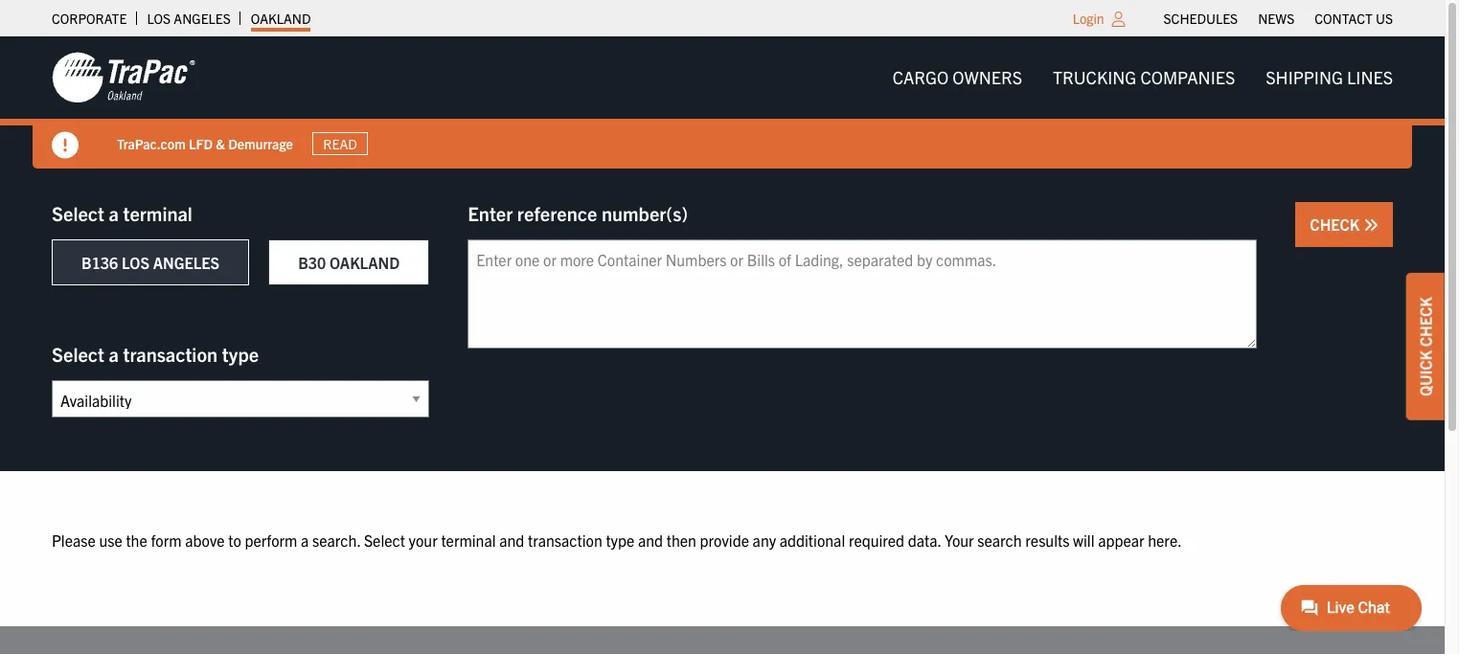 Task type: describe. For each thing, give the bounding box(es) containing it.
select a transaction type
[[52, 342, 259, 366]]

your
[[945, 531, 974, 550]]

trucking companies
[[1054, 66, 1236, 88]]

1 vertical spatial los
[[122, 253, 150, 272]]

2 vertical spatial select
[[364, 531, 405, 550]]

a for terminal
[[109, 201, 119, 225]]

any
[[753, 531, 777, 550]]

news link
[[1259, 5, 1295, 32]]

0 vertical spatial los
[[147, 10, 171, 27]]

contact us link
[[1315, 5, 1394, 32]]

lfd
[[189, 135, 213, 152]]

schedules link
[[1164, 5, 1239, 32]]

read link
[[312, 132, 368, 155]]

menu bar containing cargo owners
[[878, 58, 1409, 97]]

perform
[[245, 531, 298, 550]]

Enter reference number(s) text field
[[468, 240, 1258, 349]]

trucking
[[1054, 66, 1137, 88]]

results
[[1026, 531, 1070, 550]]

required
[[849, 531, 905, 550]]

lines
[[1348, 66, 1394, 88]]

solid image
[[52, 132, 79, 159]]

2 vertical spatial a
[[301, 531, 309, 550]]

data.
[[909, 531, 942, 550]]

trapac.com lfd & demurrage
[[117, 135, 293, 152]]

1 vertical spatial check
[[1417, 297, 1436, 347]]

oakland link
[[251, 5, 311, 32]]

1 and from the left
[[500, 531, 525, 550]]

shipping
[[1267, 66, 1344, 88]]

1 horizontal spatial type
[[606, 531, 635, 550]]

please
[[52, 531, 96, 550]]

0 horizontal spatial terminal
[[123, 201, 193, 225]]

check button
[[1296, 202, 1394, 247]]

b30
[[298, 253, 326, 272]]

enter
[[468, 201, 513, 225]]

login link
[[1073, 10, 1105, 27]]

b30 oakland
[[298, 253, 400, 272]]

trapac.com
[[117, 135, 186, 152]]

select for select a transaction type
[[52, 342, 104, 366]]

1 vertical spatial angeles
[[153, 253, 220, 272]]

select for select a terminal
[[52, 201, 104, 225]]

cargo owners link
[[878, 58, 1038, 97]]

quick
[[1417, 350, 1436, 396]]

shipping lines link
[[1251, 58, 1409, 97]]

0 horizontal spatial type
[[222, 342, 259, 366]]

light image
[[1112, 12, 1126, 27]]

corporate
[[52, 10, 127, 27]]

quick check
[[1417, 297, 1436, 396]]



Task type: locate. For each thing, give the bounding box(es) containing it.
a for transaction
[[109, 342, 119, 366]]

0 horizontal spatial check
[[1311, 215, 1364, 234]]

select up 'b136'
[[52, 201, 104, 225]]

contact us
[[1315, 10, 1394, 27]]

1 horizontal spatial terminal
[[441, 531, 496, 550]]

angeles left 'oakland' link at the left of the page
[[174, 10, 231, 27]]

shipping lines
[[1267, 66, 1394, 88]]

news
[[1259, 10, 1295, 27]]

enter reference number(s)
[[468, 201, 688, 225]]

1 vertical spatial select
[[52, 342, 104, 366]]

oakland right "b30"
[[330, 253, 400, 272]]

1 vertical spatial type
[[606, 531, 635, 550]]

login
[[1073, 10, 1105, 27]]

1 horizontal spatial oakland
[[330, 253, 400, 272]]

oakland image
[[52, 51, 196, 104]]

b136 los angeles
[[81, 253, 220, 272]]

above
[[185, 531, 225, 550]]

additional
[[780, 531, 846, 550]]

footer
[[0, 627, 1446, 655]]

your
[[409, 531, 438, 550]]

1 vertical spatial menu bar
[[878, 58, 1409, 97]]

read
[[323, 135, 357, 152]]

1 vertical spatial a
[[109, 342, 119, 366]]

to
[[228, 531, 241, 550]]

1 horizontal spatial transaction
[[528, 531, 603, 550]]

then
[[667, 531, 697, 550]]

search.
[[313, 531, 361, 550]]

0 vertical spatial menu bar
[[1154, 5, 1404, 32]]

appear
[[1099, 531, 1145, 550]]

terminal
[[123, 201, 193, 225], [441, 531, 496, 550]]

transaction
[[123, 342, 218, 366], [528, 531, 603, 550]]

0 vertical spatial terminal
[[123, 201, 193, 225]]

0 vertical spatial transaction
[[123, 342, 218, 366]]

banner
[[0, 36, 1460, 169]]

oakland right los angeles link
[[251, 10, 311, 27]]

the
[[126, 531, 147, 550]]

a
[[109, 201, 119, 225], [109, 342, 119, 366], [301, 531, 309, 550]]

menu bar down light icon at the right top
[[878, 58, 1409, 97]]

trucking companies link
[[1038, 58, 1251, 97]]

terminal right your
[[441, 531, 496, 550]]

0 horizontal spatial oakland
[[251, 10, 311, 27]]

los up oakland image
[[147, 10, 171, 27]]

a up 'b136'
[[109, 201, 119, 225]]

menu bar up shipping
[[1154, 5, 1404, 32]]

solid image
[[1364, 218, 1379, 233]]

1 horizontal spatial check
[[1417, 297, 1436, 347]]

check inside button
[[1311, 215, 1364, 234]]

check
[[1311, 215, 1364, 234], [1417, 297, 1436, 347]]

oakland
[[251, 10, 311, 27], [330, 253, 400, 272]]

form
[[151, 531, 182, 550]]

provide
[[700, 531, 750, 550]]

select
[[52, 201, 104, 225], [52, 342, 104, 366], [364, 531, 405, 550]]

schedules
[[1164, 10, 1239, 27]]

owners
[[953, 66, 1023, 88]]

please use the form above to perform a search. select your terminal and transaction type and then provide any additional required data. your search results will appear here.
[[52, 531, 1183, 550]]

0 vertical spatial angeles
[[174, 10, 231, 27]]

us
[[1376, 10, 1394, 27]]

and
[[500, 531, 525, 550], [638, 531, 663, 550]]

and left then
[[638, 531, 663, 550]]

menu bar
[[1154, 5, 1404, 32], [878, 58, 1409, 97]]

&
[[216, 135, 225, 152]]

los right 'b136'
[[122, 253, 150, 272]]

select a terminal
[[52, 201, 193, 225]]

type
[[222, 342, 259, 366], [606, 531, 635, 550]]

cargo
[[893, 66, 949, 88]]

a left search.
[[301, 531, 309, 550]]

companies
[[1141, 66, 1236, 88]]

contact
[[1315, 10, 1373, 27]]

terminal up b136 los angeles
[[123, 201, 193, 225]]

2 and from the left
[[638, 531, 663, 550]]

0 horizontal spatial transaction
[[123, 342, 218, 366]]

0 horizontal spatial and
[[500, 531, 525, 550]]

select left your
[[364, 531, 405, 550]]

1 vertical spatial transaction
[[528, 531, 603, 550]]

0 vertical spatial a
[[109, 201, 119, 225]]

search
[[978, 531, 1022, 550]]

angeles
[[174, 10, 231, 27], [153, 253, 220, 272]]

1 vertical spatial terminal
[[441, 531, 496, 550]]

here.
[[1149, 531, 1183, 550]]

number(s)
[[602, 201, 688, 225]]

0 vertical spatial check
[[1311, 215, 1364, 234]]

angeles down select a terminal
[[153, 253, 220, 272]]

demurrage
[[228, 135, 293, 152]]

0 vertical spatial oakland
[[251, 10, 311, 27]]

banner containing cargo owners
[[0, 36, 1460, 169]]

1 vertical spatial oakland
[[330, 253, 400, 272]]

will
[[1074, 531, 1095, 550]]

and right your
[[500, 531, 525, 550]]

reference
[[517, 201, 598, 225]]

corporate link
[[52, 5, 127, 32]]

0 vertical spatial type
[[222, 342, 259, 366]]

los
[[147, 10, 171, 27], [122, 253, 150, 272]]

use
[[99, 531, 122, 550]]

b136
[[81, 253, 118, 272]]

0 vertical spatial select
[[52, 201, 104, 225]]

cargo owners
[[893, 66, 1023, 88]]

los angeles link
[[147, 5, 231, 32]]

1 horizontal spatial and
[[638, 531, 663, 550]]

menu bar containing schedules
[[1154, 5, 1404, 32]]

a down 'b136'
[[109, 342, 119, 366]]

quick check link
[[1407, 273, 1446, 420]]

los angeles
[[147, 10, 231, 27]]

select down 'b136'
[[52, 342, 104, 366]]



Task type: vqa. For each thing, say whether or not it's contained in the screenshot.
30 on the right bottom of the page
no



